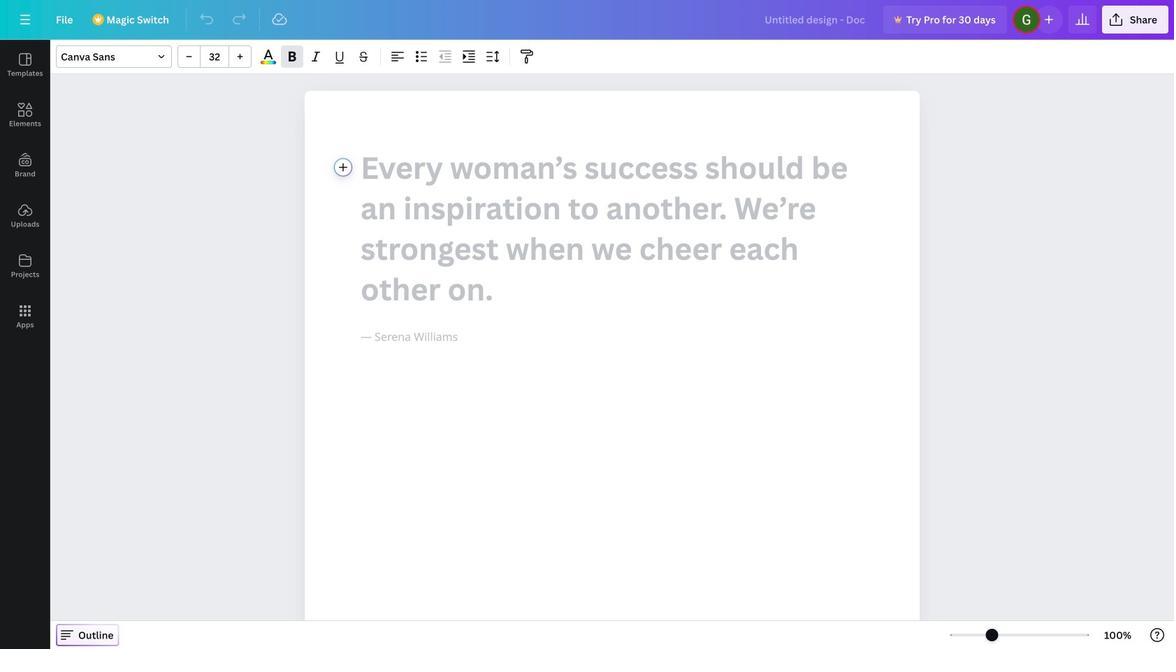 Task type: locate. For each thing, give the bounding box(es) containing it.
None text field
[[305, 91, 920, 650]]

side panel tab list
[[0, 40, 50, 342]]

color range image
[[261, 61, 276, 64]]

– – number field
[[205, 50, 224, 63]]

group
[[178, 45, 252, 68]]



Task type: vqa. For each thing, say whether or not it's contained in the screenshot.
Design title TEXT FIELD
yes



Task type: describe. For each thing, give the bounding box(es) containing it.
Zoom button
[[1096, 624, 1141, 647]]

main menu bar
[[0, 0, 1175, 40]]

Design title text field
[[754, 6, 878, 34]]



